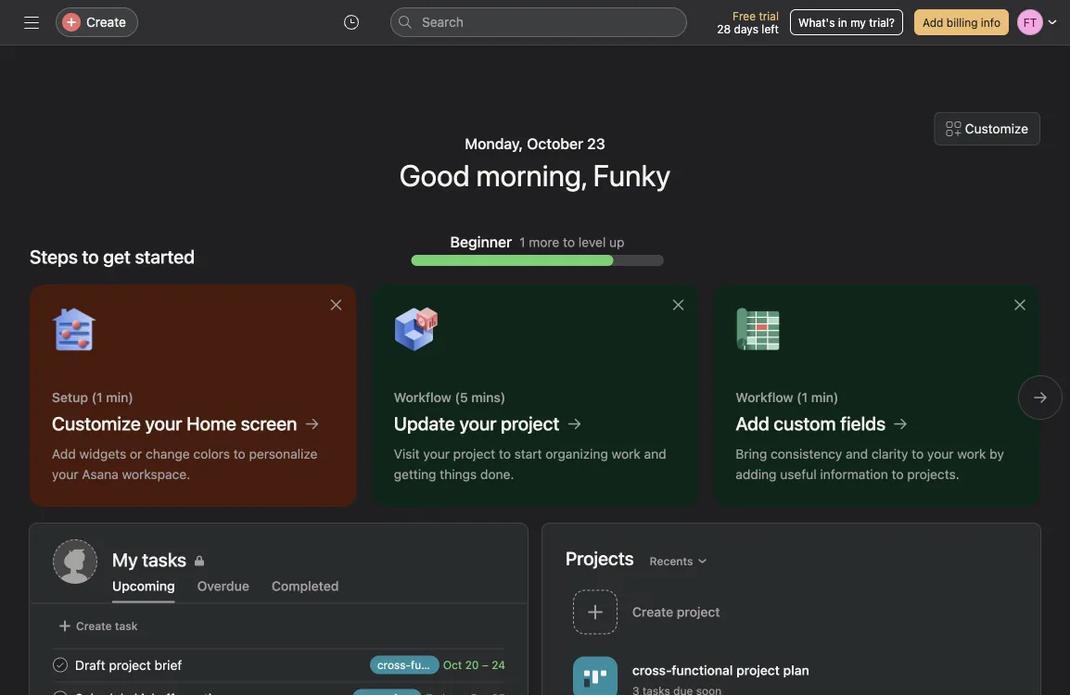 Task type: vqa. For each thing, say whether or not it's contained in the screenshot.
My
yes



Task type: describe. For each thing, give the bounding box(es) containing it.
visit
[[394, 447, 420, 462]]

getting
[[394, 467, 437, 483]]

(1 min) for custom
[[797, 390, 839, 406]]

level
[[579, 235, 606, 250]]

morning,
[[477, 158, 587, 193]]

20
[[466, 659, 479, 672]]

add widgets or change colors to personalize your asana workspace.
[[52, 447, 318, 483]]

free
[[733, 9, 756, 22]]

oct 20 – 24
[[443, 659, 506, 672]]

custom
[[774, 413, 837, 435]]

trial?
[[870, 16, 895, 29]]

what's
[[799, 16, 836, 29]]

create button
[[56, 7, 138, 37]]

24
[[492, 659, 506, 672]]

customize your home screen
[[52, 413, 297, 435]]

setup (1 min)
[[52, 390, 134, 406]]

projects
[[566, 548, 634, 570]]

colors
[[193, 447, 230, 462]]

draft project brief
[[75, 658, 182, 673]]

search button
[[391, 7, 688, 37]]

start
[[515, 447, 542, 462]]

visit your project to start organizing work and getting things done.
[[394, 447, 667, 483]]

plan
[[784, 663, 810, 679]]

search list box
[[391, 7, 688, 37]]

completed
[[272, 579, 339, 594]]

and inside visit your project to start organizing work and getting things done.
[[645, 447, 667, 462]]

upcoming
[[112, 579, 175, 594]]

trial
[[759, 9, 779, 22]]

left
[[762, 22, 779, 35]]

fields
[[841, 413, 886, 435]]

by
[[990, 447, 1005, 462]]

to right steps
[[82, 246, 99, 268]]

23
[[588, 135, 606, 153]]

bring consistency and clarity to your work by adding useful information to projects.
[[736, 447, 1005, 483]]

organizing
[[546, 447, 609, 462]]

my tasks
[[112, 549, 187, 571]]

workflow for add
[[736, 390, 794, 406]]

upcoming button
[[112, 579, 175, 604]]

completed image
[[49, 688, 71, 696]]

update your project
[[394, 413, 560, 435]]

your for customize
[[145, 413, 182, 435]]

asana
[[82, 467, 119, 483]]

october
[[527, 135, 584, 153]]

change
[[146, 447, 190, 462]]

cross-functional project plan link
[[566, 651, 1019, 696]]

or
[[130, 447, 142, 462]]

project for cross-functional project plan
[[737, 663, 780, 679]]

overdue button
[[197, 579, 250, 604]]

add billing info button
[[915, 9, 1010, 35]]

steps
[[30, 246, 78, 268]]

update
[[394, 413, 455, 435]]

recents
[[650, 555, 694, 568]]

scroll card carousel right image
[[1034, 391, 1049, 406]]

good
[[400, 158, 470, 193]]

draft
[[75, 658, 105, 673]]

2 completed checkbox from the top
[[49, 688, 71, 696]]

more
[[529, 235, 560, 250]]

brief
[[155, 658, 182, 673]]

28
[[718, 22, 731, 35]]

create for create
[[86, 14, 126, 30]]

clarity
[[872, 447, 909, 462]]

add billing info
[[923, 16, 1001, 29]]

dismiss image for project
[[671, 298, 686, 313]]

personalize
[[249, 447, 318, 462]]

widgets
[[79, 447, 126, 462]]

information
[[821, 467, 889, 483]]

history image
[[344, 15, 359, 30]]



Task type: locate. For each thing, give the bounding box(es) containing it.
what's in my trial?
[[799, 16, 895, 29]]

useful
[[781, 467, 817, 483]]

0 horizontal spatial work
[[612, 447, 641, 462]]

work
[[612, 447, 641, 462], [958, 447, 987, 462]]

screen
[[241, 413, 297, 435]]

your up change at the bottom left of page
[[145, 413, 182, 435]]

get started
[[103, 246, 195, 268]]

to inside beginner 1 more to level up
[[563, 235, 575, 250]]

your for update
[[460, 413, 497, 435]]

add custom fields
[[736, 413, 886, 435]]

workflow for update
[[394, 390, 452, 406]]

work for project
[[612, 447, 641, 462]]

0 vertical spatial add
[[923, 16, 944, 29]]

cross-
[[633, 663, 672, 679]]

info
[[982, 16, 1001, 29]]

1 horizontal spatial and
[[846, 447, 869, 462]]

0 vertical spatial completed checkbox
[[49, 655, 71, 677]]

functional
[[672, 663, 734, 679]]

1
[[520, 235, 526, 250]]

customize inside button
[[966, 121, 1029, 136]]

dismiss image
[[671, 298, 686, 313], [1013, 298, 1028, 313]]

add for add custom fields
[[736, 413, 770, 435]]

to down clarity
[[892, 467, 904, 483]]

my tasks link
[[112, 547, 505, 574]]

adding
[[736, 467, 777, 483]]

monday, october 23 good morning, funky
[[400, 135, 671, 193]]

workspace.
[[122, 467, 190, 483]]

up
[[610, 235, 625, 250]]

1 horizontal spatial add
[[736, 413, 770, 435]]

to right colors
[[234, 447, 246, 462]]

search
[[422, 14, 464, 30]]

dismiss image for fields
[[1013, 298, 1028, 313]]

recents button
[[642, 549, 717, 575]]

to left level
[[563, 235, 575, 250]]

project inside "link"
[[737, 663, 780, 679]]

project up start at bottom
[[501, 413, 560, 435]]

in
[[839, 16, 848, 29]]

1 horizontal spatial dismiss image
[[1013, 298, 1028, 313]]

work right organizing
[[612, 447, 641, 462]]

your up projects.
[[928, 447, 954, 462]]

your up getting
[[424, 447, 450, 462]]

monday,
[[465, 135, 524, 153]]

create inside dropdown button
[[86, 14, 126, 30]]

add for add widgets or change colors to personalize your asana workspace.
[[52, 447, 76, 462]]

(1 min) right setup
[[92, 390, 134, 406]]

project inside visit your project to start organizing work and getting things done.
[[454, 447, 496, 462]]

2 horizontal spatial add
[[923, 16, 944, 29]]

beginner 1 more to level up
[[451, 233, 625, 251]]

to up projects.
[[912, 447, 924, 462]]

done.
[[481, 467, 514, 483]]

your
[[145, 413, 182, 435], [460, 413, 497, 435], [424, 447, 450, 462], [928, 447, 954, 462], [52, 467, 78, 483]]

2 (1 min) from the left
[[797, 390, 839, 406]]

create task button
[[53, 614, 142, 640]]

add profile photo image
[[53, 540, 97, 585]]

and right organizing
[[645, 447, 667, 462]]

free trial 28 days left
[[718, 9, 779, 35]]

add for add billing info
[[923, 16, 944, 29]]

add inside button
[[923, 16, 944, 29]]

home
[[187, 413, 237, 435]]

create right expand sidebar image
[[86, 14, 126, 30]]

0 horizontal spatial dismiss image
[[671, 298, 686, 313]]

cross-functional project plan
[[633, 663, 810, 679]]

1 workflow from the left
[[394, 390, 452, 406]]

create task
[[76, 620, 138, 633]]

1 horizontal spatial (1 min)
[[797, 390, 839, 406]]

your inside add widgets or change colors to personalize your asana workspace.
[[52, 467, 78, 483]]

customize
[[966, 121, 1029, 136], [52, 413, 141, 435]]

add left billing
[[923, 16, 944, 29]]

Completed checkbox
[[49, 655, 71, 677], [49, 688, 71, 696]]

1 work from the left
[[612, 447, 641, 462]]

board image
[[585, 669, 607, 691]]

2 and from the left
[[846, 447, 869, 462]]

your inside visit your project to start organizing work and getting things done.
[[424, 447, 450, 462]]

work for fields
[[958, 447, 987, 462]]

work inside the 'bring consistency and clarity to your work by adding useful information to projects.'
[[958, 447, 987, 462]]

setup
[[52, 390, 88, 406]]

add inside add widgets or change colors to personalize your asana workspace.
[[52, 447, 76, 462]]

task
[[115, 620, 138, 633]]

my
[[851, 16, 867, 29]]

and up information at the right of the page
[[846, 447, 869, 462]]

your down (5 mins)
[[460, 413, 497, 435]]

1 and from the left
[[645, 447, 667, 462]]

create
[[86, 14, 126, 30], [76, 620, 112, 633]]

to inside visit your project to start organizing work and getting things done.
[[499, 447, 511, 462]]

(1 min) up add custom fields on the right of page
[[797, 390, 839, 406]]

completed button
[[272, 579, 339, 604]]

completed checkbox up completed image
[[49, 655, 71, 677]]

oct
[[443, 659, 462, 672]]

things
[[440, 467, 477, 483]]

your for visit
[[424, 447, 450, 462]]

project
[[501, 413, 560, 435], [454, 447, 496, 462], [109, 658, 151, 673], [737, 663, 780, 679]]

project left plan
[[737, 663, 780, 679]]

and
[[645, 447, 667, 462], [846, 447, 869, 462]]

create inside button
[[76, 620, 112, 633]]

workflow (1 min)
[[736, 390, 839, 406]]

create project
[[633, 605, 721, 620]]

completed image
[[49, 655, 71, 677]]

funky
[[593, 158, 671, 193]]

projects.
[[908, 467, 960, 483]]

beginner
[[451, 233, 512, 251]]

0 horizontal spatial add
[[52, 447, 76, 462]]

work left by
[[958, 447, 987, 462]]

your left the asana
[[52, 467, 78, 483]]

create for create task
[[76, 620, 112, 633]]

project for update your project
[[501, 413, 560, 435]]

1 horizontal spatial work
[[958, 447, 987, 462]]

1 vertical spatial customize
[[52, 413, 141, 435]]

customize button
[[935, 112, 1041, 146]]

dismiss image
[[329, 298, 344, 313]]

customize for customize
[[966, 121, 1029, 136]]

create project link
[[566, 585, 1019, 644]]

project for visit your project to start organizing work and getting things done.
[[454, 447, 496, 462]]

project up things
[[454, 447, 496, 462]]

work inside visit your project to start organizing work and getting things done.
[[612, 447, 641, 462]]

2 work from the left
[[958, 447, 987, 462]]

workflow
[[394, 390, 452, 406], [736, 390, 794, 406]]

2 dismiss image from the left
[[1013, 298, 1028, 313]]

2 workflow from the left
[[736, 390, 794, 406]]

1 vertical spatial add
[[736, 413, 770, 435]]

billing
[[947, 16, 979, 29]]

expand sidebar image
[[24, 15, 39, 30]]

1 completed checkbox from the top
[[49, 655, 71, 677]]

0 vertical spatial create
[[86, 14, 126, 30]]

workflow up update
[[394, 390, 452, 406]]

overdue
[[197, 579, 250, 594]]

add left the 'widgets'
[[52, 447, 76, 462]]

–
[[482, 659, 489, 672]]

1 vertical spatial create
[[76, 620, 112, 633]]

customize for customize your home screen
[[52, 413, 141, 435]]

(1 min) for your
[[92, 390, 134, 406]]

create left the task
[[76, 620, 112, 633]]

workflow (5 mins)
[[394, 390, 506, 406]]

workflow up custom in the right bottom of the page
[[736, 390, 794, 406]]

and inside the 'bring consistency and clarity to your work by adding useful information to projects.'
[[846, 447, 869, 462]]

1 vertical spatial completed checkbox
[[49, 688, 71, 696]]

1 horizontal spatial customize
[[966, 121, 1029, 136]]

1 horizontal spatial workflow
[[736, 390, 794, 406]]

0 horizontal spatial workflow
[[394, 390, 452, 406]]

to
[[563, 235, 575, 250], [82, 246, 99, 268], [234, 447, 246, 462], [499, 447, 511, 462], [912, 447, 924, 462], [892, 467, 904, 483]]

1 dismiss image from the left
[[671, 298, 686, 313]]

to inside add widgets or change colors to personalize your asana workspace.
[[234, 447, 246, 462]]

to up done.
[[499, 447, 511, 462]]

bring
[[736, 447, 768, 462]]

completed checkbox down completed icon
[[49, 688, 71, 696]]

add up the bring
[[736, 413, 770, 435]]

add
[[923, 16, 944, 29], [736, 413, 770, 435], [52, 447, 76, 462]]

0 horizontal spatial customize
[[52, 413, 141, 435]]

days
[[735, 22, 759, 35]]

1 (1 min) from the left
[[92, 390, 134, 406]]

steps to get started
[[30, 246, 195, 268]]

0 horizontal spatial (1 min)
[[92, 390, 134, 406]]

your inside the 'bring consistency and clarity to your work by adding useful information to projects.'
[[928, 447, 954, 462]]

consistency
[[771, 447, 843, 462]]

what's in my trial? button
[[791, 9, 904, 35]]

0 vertical spatial customize
[[966, 121, 1029, 136]]

(5 mins)
[[455, 390, 506, 406]]

0 horizontal spatial and
[[645, 447, 667, 462]]

project left brief
[[109, 658, 151, 673]]

2 vertical spatial add
[[52, 447, 76, 462]]



